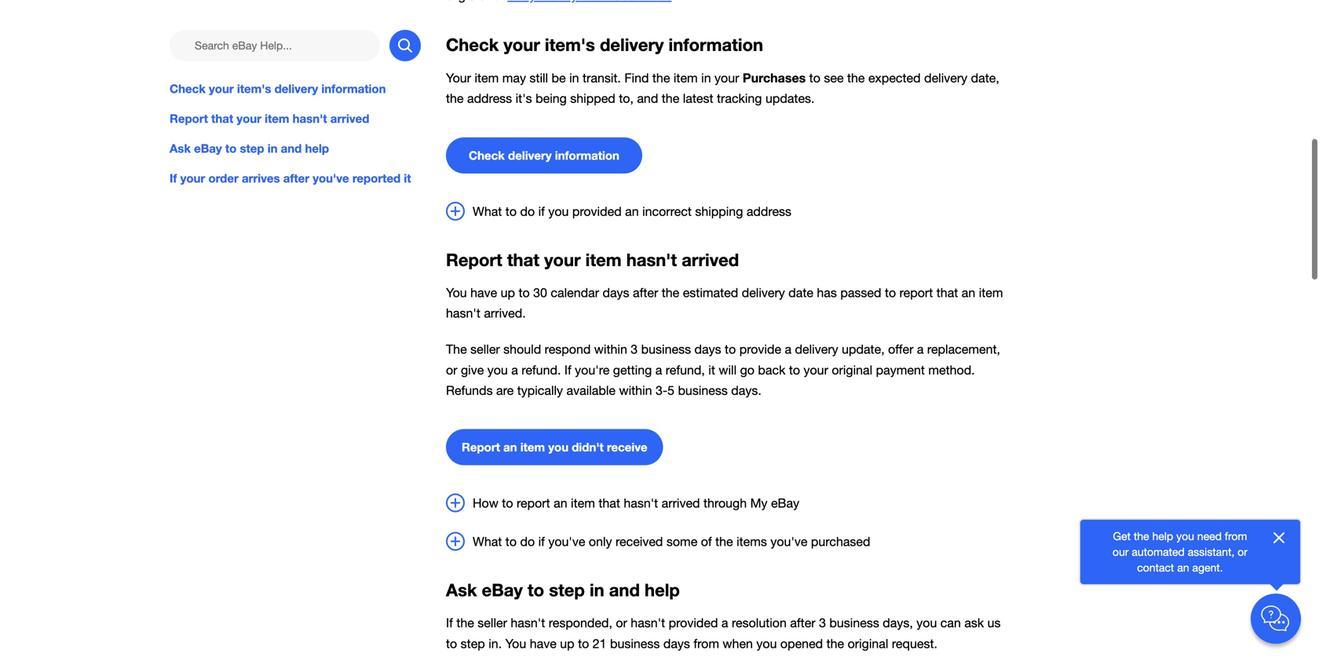 Task type: vqa. For each thing, say whether or not it's contained in the screenshot.
How To Report An Item That Hasn'T Arrived Through My Ebay
yes



Task type: locate. For each thing, give the bounding box(es) containing it.
1 vertical spatial you
[[506, 633, 527, 648]]

1 vertical spatial item's
[[237, 82, 271, 96]]

seller
[[471, 339, 500, 354], [478, 613, 507, 628]]

1 horizontal spatial it
[[709, 360, 716, 374]]

1 horizontal spatial after
[[633, 283, 659, 297]]

if your order arrives after you've reported it
[[170, 171, 411, 186]]

report inside dropdown button
[[517, 493, 550, 508]]

or inside get the help you need from our automated assistant, or contact an agent.
[[1238, 546, 1248, 559]]

ebay inside dropdown button
[[771, 493, 800, 508]]

1 vertical spatial if
[[565, 360, 572, 374]]

hasn't up the
[[446, 303, 481, 318]]

3 up getting
[[631, 339, 638, 354]]

receive
[[607, 437, 648, 451]]

my
[[751, 493, 768, 508]]

report right how
[[517, 493, 550, 508]]

1 vertical spatial after
[[633, 283, 659, 297]]

days inside the 'the seller should respond within 3 business days to provide a delivery update, offer a replacement, or give you a refund. if you're getting a refund, it will go back to your original payment method. refunds are typically available within 3-5 business days.'
[[695, 339, 722, 354]]

if
[[170, 171, 177, 186], [565, 360, 572, 374], [446, 613, 453, 628]]

information
[[669, 31, 764, 52], [322, 82, 386, 96], [555, 145, 620, 159]]

1 vertical spatial within
[[619, 380, 653, 395]]

after inside you have up to 30 calendar days after the estimated delivery date has passed to report that an item hasn't arrived.
[[633, 283, 659, 297]]

seller up in. at bottom left
[[478, 613, 507, 628]]

hasn't down check your item's delivery information link
[[293, 112, 327, 126]]

check delivery information
[[469, 145, 620, 159]]

2 vertical spatial report
[[462, 437, 500, 451]]

0 horizontal spatial after
[[283, 171, 310, 186]]

an down report an item you didn't receive link
[[554, 493, 568, 508]]

0 horizontal spatial days
[[603, 283, 630, 297]]

find
[[625, 68, 649, 82]]

to see the expected delivery date, the address it's being shipped to, and the latest tracking updates.
[[446, 68, 1000, 103]]

your
[[504, 31, 540, 52], [715, 68, 740, 82], [209, 82, 234, 96], [237, 112, 262, 126], [180, 171, 205, 186], [545, 246, 581, 267], [804, 360, 829, 374]]

business right 21
[[610, 633, 660, 648]]

1 vertical spatial check your item's delivery information
[[170, 82, 386, 96]]

item up only
[[571, 493, 595, 508]]

0 vertical spatial up
[[501, 283, 515, 297]]

0 vertical spatial original
[[832, 360, 873, 374]]

delivery down the it's
[[508, 145, 552, 159]]

0 vertical spatial information
[[669, 31, 764, 52]]

if down check delivery information link
[[539, 201, 545, 216]]

item's
[[545, 31, 595, 52], [237, 82, 271, 96]]

1 horizontal spatial help
[[645, 577, 680, 597]]

0 vertical spatial you
[[446, 283, 467, 297]]

responded,
[[549, 613, 613, 628]]

and right to,
[[637, 88, 659, 103]]

respond
[[545, 339, 591, 354]]

you inside if the seller hasn't responded, or hasn't provided a resolution after 3 business days, you can ask us to step in. you have up to 21 business days from when you opened the original request.
[[506, 633, 527, 648]]

update,
[[842, 339, 885, 354]]

1 horizontal spatial if
[[446, 613, 453, 628]]

transit.
[[583, 68, 621, 82]]

what to do if you provided an incorrect shipping address button
[[446, 199, 1013, 218]]

provided
[[573, 201, 622, 216], [669, 613, 718, 628]]

3
[[631, 339, 638, 354], [819, 613, 826, 628]]

delivery
[[600, 31, 664, 52], [925, 68, 968, 82], [275, 82, 318, 96], [508, 145, 552, 159], [742, 283, 785, 297], [795, 339, 839, 354]]

report for report an item you didn't receive link
[[462, 437, 500, 451]]

1 do from the top
[[520, 201, 535, 216]]

hasn't inside you have up to 30 calendar days after the estimated delivery date has passed to report that an item hasn't arrived.
[[446, 303, 481, 318]]

ebay up in. at bottom left
[[482, 577, 523, 597]]

address down the may at the top left of the page
[[467, 88, 512, 103]]

1 vertical spatial provided
[[669, 613, 718, 628]]

business up refund,
[[642, 339, 691, 354]]

check for check delivery information link
[[469, 145, 505, 159]]

report inside you have up to 30 calendar days after the estimated delivery date has passed to report that an item hasn't arrived.
[[900, 283, 934, 297]]

1 horizontal spatial 3
[[819, 613, 826, 628]]

if inside if the seller hasn't responded, or hasn't provided a resolution after 3 business days, you can ask us to step in. you have up to 21 business days from when you opened the original request.
[[446, 613, 453, 628]]

step inside if the seller hasn't responded, or hasn't provided a resolution after 3 business days, you can ask us to step in. you have up to 21 business days from when you opened the original request.
[[461, 633, 485, 648]]

it right reported
[[404, 171, 411, 186]]

1 horizontal spatial report that your item hasn't arrived
[[446, 246, 739, 267]]

within
[[595, 339, 628, 354], [619, 380, 653, 395]]

you've
[[313, 171, 349, 186], [549, 531, 586, 546], [771, 531, 808, 546]]

delivery left 'date,' on the top of the page
[[925, 68, 968, 82]]

help up automated
[[1153, 530, 1174, 543]]

the
[[653, 68, 670, 82], [848, 68, 865, 82], [446, 88, 464, 103], [662, 88, 680, 103], [662, 283, 680, 297], [1134, 530, 1150, 543], [716, 531, 734, 546], [457, 613, 474, 628], [827, 633, 845, 648]]

1 horizontal spatial step
[[461, 633, 485, 648]]

3 up opened
[[819, 613, 826, 628]]

some
[[667, 531, 698, 546]]

0 horizontal spatial ask
[[170, 141, 191, 156]]

do for you
[[520, 201, 535, 216]]

0 horizontal spatial ask ebay to step in and help
[[170, 141, 329, 156]]

to
[[810, 68, 821, 82], [225, 141, 237, 156], [506, 201, 517, 216], [519, 283, 530, 297], [885, 283, 897, 297], [725, 339, 736, 354], [789, 360, 801, 374], [502, 493, 513, 508], [506, 531, 517, 546], [528, 577, 545, 597], [446, 633, 457, 648], [578, 633, 589, 648]]

2 horizontal spatial information
[[669, 31, 764, 52]]

business left days,
[[830, 613, 880, 628]]

and
[[637, 88, 659, 103], [281, 141, 302, 156], [609, 577, 640, 597]]

1 vertical spatial address
[[747, 201, 792, 216]]

from
[[1226, 530, 1248, 543], [694, 633, 720, 648]]

0 vertical spatial help
[[305, 141, 329, 156]]

1 horizontal spatial have
[[530, 633, 557, 648]]

through
[[704, 493, 747, 508]]

you've left only
[[549, 531, 586, 546]]

that inside you have up to 30 calendar days after the estimated delivery date has passed to report that an item hasn't arrived.
[[937, 283, 959, 297]]

a up '3-'
[[656, 360, 663, 374]]

2 if from the top
[[539, 531, 545, 546]]

you've right the items
[[771, 531, 808, 546]]

1 vertical spatial from
[[694, 633, 720, 648]]

what to do if you've only received some of the items you've purchased
[[473, 531, 871, 546]]

you up are on the bottom of page
[[488, 360, 508, 374]]

if for seller
[[446, 613, 453, 628]]

you inside the 'the seller should respond within 3 business days to provide a delivery update, offer a replacement, or give you a refund. if you're getting a refund, it will go back to your original payment method. refunds are typically available within 3-5 business days.'
[[488, 360, 508, 374]]

have up arrived. in the left of the page
[[471, 283, 497, 297]]

information up report that your item hasn't arrived link
[[322, 82, 386, 96]]

days inside you have up to 30 calendar days after the estimated delivery date has passed to report that an item hasn't arrived.
[[603, 283, 630, 297]]

2 what from the top
[[473, 531, 502, 546]]

seller up give
[[471, 339, 500, 354]]

0 horizontal spatial check your item's delivery information
[[170, 82, 386, 96]]

in up the arrives
[[268, 141, 278, 156]]

after up opened
[[791, 613, 816, 628]]

0 vertical spatial report
[[900, 283, 934, 297]]

a inside if the seller hasn't responded, or hasn't provided a resolution after 3 business days, you can ask us to step in. you have up to 21 business days from when you opened the original request.
[[722, 613, 729, 628]]

to inside the what to do if you provided an incorrect shipping address dropdown button
[[506, 201, 517, 216]]

your inside your item may still be in transit. find the item in your purchases
[[715, 68, 740, 82]]

provided left incorrect
[[573, 201, 622, 216]]

tracking
[[717, 88, 762, 103]]

1 horizontal spatial item's
[[545, 31, 595, 52]]

and down received
[[609, 577, 640, 597]]

your left the order
[[180, 171, 205, 186]]

information up to see the expected delivery date, the address it's being shipped to, and the latest tracking updates.
[[669, 31, 764, 52]]

report
[[900, 283, 934, 297], [517, 493, 550, 508]]

0 vertical spatial check your item's delivery information
[[446, 31, 764, 52]]

didn't
[[572, 437, 604, 451]]

report that your item hasn't arrived
[[170, 112, 370, 126], [446, 246, 739, 267]]

you left need
[[1177, 530, 1195, 543]]

2 horizontal spatial after
[[791, 613, 816, 628]]

0 vertical spatial do
[[520, 201, 535, 216]]

days inside if the seller hasn't responded, or hasn't provided a resolution after 3 business days, you can ask us to step in. you have up to 21 business days from when you opened the original request.
[[664, 633, 691, 648]]

provided inside dropdown button
[[573, 201, 622, 216]]

0 vertical spatial provided
[[573, 201, 622, 216]]

you've left reported
[[313, 171, 349, 186]]

may
[[503, 68, 526, 82]]

0 horizontal spatial information
[[322, 82, 386, 96]]

ebay right my
[[771, 493, 800, 508]]

do
[[520, 201, 535, 216], [520, 531, 535, 546]]

business down refund,
[[678, 380, 728, 395]]

2 vertical spatial days
[[664, 633, 691, 648]]

payment
[[876, 360, 925, 374]]

available
[[567, 380, 616, 395]]

that up only
[[599, 493, 621, 508]]

days up will
[[695, 339, 722, 354]]

item up latest
[[674, 68, 698, 82]]

2 vertical spatial or
[[616, 613, 628, 628]]

hasn't
[[293, 112, 327, 126], [627, 246, 677, 267], [446, 303, 481, 318], [624, 493, 659, 508], [511, 613, 545, 628], [631, 613, 666, 628]]

that up replacement,
[[937, 283, 959, 297]]

item up the calendar
[[586, 246, 622, 267]]

2 vertical spatial check
[[469, 145, 505, 159]]

2 horizontal spatial ebay
[[771, 493, 800, 508]]

item up replacement,
[[979, 283, 1004, 297]]

that
[[211, 112, 233, 126], [507, 246, 540, 267], [937, 283, 959, 297], [599, 493, 621, 508]]

2 do from the top
[[520, 531, 535, 546]]

items
[[737, 531, 768, 546]]

1 vertical spatial ask ebay to step in and help
[[446, 577, 680, 597]]

still
[[530, 68, 548, 82]]

2 horizontal spatial step
[[549, 577, 585, 597]]

0 horizontal spatial ebay
[[194, 141, 222, 156]]

2 vertical spatial and
[[609, 577, 640, 597]]

what to do if you provided an incorrect shipping address
[[473, 201, 792, 216]]

0 horizontal spatial item's
[[237, 82, 271, 96]]

or
[[446, 360, 458, 374], [1238, 546, 1248, 559], [616, 613, 628, 628]]

address inside dropdown button
[[747, 201, 792, 216]]

check your item's delivery information up 'transit.'
[[446, 31, 764, 52]]

1 vertical spatial it
[[709, 360, 716, 374]]

1 if from the top
[[539, 201, 545, 216]]

or left give
[[446, 360, 458, 374]]

expected
[[869, 68, 921, 82]]

up down responded,
[[560, 633, 575, 648]]

resolution
[[732, 613, 787, 628]]

0 vertical spatial what
[[473, 201, 502, 216]]

1 vertical spatial report
[[517, 493, 550, 508]]

1 vertical spatial up
[[560, 633, 575, 648]]

an left incorrect
[[625, 201, 639, 216]]

if for order
[[170, 171, 177, 186]]

after down ask ebay to step in and help link
[[283, 171, 310, 186]]

ask
[[170, 141, 191, 156], [446, 577, 477, 597]]

0 vertical spatial ebay
[[194, 141, 222, 156]]

what to do if you've only received some of the items you've purchased button
[[446, 529, 1013, 549]]

and up if your order arrives after you've reported it
[[281, 141, 302, 156]]

1 horizontal spatial or
[[616, 613, 628, 628]]

item inside you have up to 30 calendar days after the estimated delivery date has passed to report that an item hasn't arrived.
[[979, 283, 1004, 297]]

your up "tracking"
[[715, 68, 740, 82]]

0 horizontal spatial from
[[694, 633, 720, 648]]

provide
[[740, 339, 782, 354]]

0 horizontal spatial or
[[446, 360, 458, 374]]

and inside to see the expected delivery date, the address it's being shipped to, and the latest tracking updates.
[[637, 88, 659, 103]]

0 vertical spatial from
[[1226, 530, 1248, 543]]

0 horizontal spatial report that your item hasn't arrived
[[170, 112, 370, 126]]

delivery left update,
[[795, 339, 839, 354]]

0 vertical spatial step
[[240, 141, 264, 156]]

report that your item hasn't arrived down check your item's delivery information link
[[170, 112, 370, 126]]

0 vertical spatial ask
[[170, 141, 191, 156]]

0 vertical spatial after
[[283, 171, 310, 186]]

shipping
[[696, 201, 744, 216]]

your
[[446, 68, 471, 82]]

you
[[549, 201, 569, 216], [488, 360, 508, 374], [549, 437, 569, 451], [1177, 530, 1195, 543], [917, 613, 938, 628], [757, 633, 777, 648]]

your item may still be in transit. find the item in your purchases
[[446, 67, 806, 82]]

up inside if the seller hasn't responded, or hasn't provided a resolution after 3 business days, you can ask us to step in. you have up to 21 business days from when you opened the original request.
[[560, 633, 575, 648]]

business
[[642, 339, 691, 354], [678, 380, 728, 395], [830, 613, 880, 628], [610, 633, 660, 648]]

2 horizontal spatial you've
[[771, 531, 808, 546]]

1 horizontal spatial ebay
[[482, 577, 523, 597]]

0 horizontal spatial help
[[305, 141, 329, 156]]

2 horizontal spatial or
[[1238, 546, 1248, 559]]

up inside you have up to 30 calendar days after the estimated delivery date has passed to report that an item hasn't arrived.
[[501, 283, 515, 297]]

check your item's delivery information up report that your item hasn't arrived link
[[170, 82, 386, 96]]

original inside if the seller hasn't responded, or hasn't provided a resolution after 3 business days, you can ask us to step in. you have up to 21 business days from when you opened the original request.
[[848, 633, 889, 648]]

2 vertical spatial if
[[446, 613, 453, 628]]

what
[[473, 201, 502, 216], [473, 531, 502, 546]]

days left when
[[664, 633, 691, 648]]

0 horizontal spatial report
[[517, 493, 550, 508]]

to inside to see the expected delivery date, the address it's being shipped to, and the latest tracking updates.
[[810, 68, 821, 82]]

have
[[471, 283, 497, 297], [530, 633, 557, 648]]

step left in. at bottom left
[[461, 633, 485, 648]]

the seller should respond within 3 business days to provide a delivery update, offer a replacement, or give you a refund. if you're getting a refund, it will go back to your original payment method. refunds are typically available within 3-5 business days.
[[446, 339, 1001, 395]]

1 horizontal spatial report
[[900, 283, 934, 297]]

you up the
[[446, 283, 467, 297]]

1 vertical spatial help
[[1153, 530, 1174, 543]]

an inside report an item you didn't receive link
[[504, 437, 517, 451]]

0 vertical spatial or
[[446, 360, 458, 374]]

or right assistant,
[[1238, 546, 1248, 559]]

an
[[625, 201, 639, 216], [962, 283, 976, 297], [504, 437, 517, 451], [554, 493, 568, 508], [1178, 561, 1190, 574]]

item's up be
[[545, 31, 595, 52]]

your right back
[[804, 360, 829, 374]]

1 horizontal spatial provided
[[669, 613, 718, 628]]

seller inside the 'the seller should respond within 3 business days to provide a delivery update, offer a replacement, or give you a refund. if you're getting a refund, it will go back to your original payment method. refunds are typically available within 3-5 business days.'
[[471, 339, 500, 354]]

have down responded,
[[530, 633, 557, 648]]

get the help you need from our automated assistant, or contact an agent.
[[1113, 530, 1248, 574]]

a up when
[[722, 613, 729, 628]]

within up you're
[[595, 339, 628, 354]]

Search eBay Help... text field
[[170, 30, 380, 61]]

it left will
[[709, 360, 716, 374]]

passed
[[841, 283, 882, 297]]

1 vertical spatial do
[[520, 531, 535, 546]]

3 inside the 'the seller should respond within 3 business days to provide a delivery update, offer a replacement, or give you a refund. if you're getting a refund, it will go back to your original payment method. refunds are typically available within 3-5 business days.'
[[631, 339, 638, 354]]

2 vertical spatial arrived
[[662, 493, 700, 508]]

you down check delivery information link
[[549, 201, 569, 216]]

arrived up some
[[662, 493, 700, 508]]

1 horizontal spatial address
[[747, 201, 792, 216]]

step up responded,
[[549, 577, 585, 597]]

or right responded,
[[616, 613, 628, 628]]

0 vertical spatial have
[[471, 283, 497, 297]]

the inside you have up to 30 calendar days after the estimated delivery date has passed to report that an item hasn't arrived.
[[662, 283, 680, 297]]

2 vertical spatial step
[[461, 633, 485, 648]]

step
[[240, 141, 264, 156], [549, 577, 585, 597], [461, 633, 485, 648]]

an left agent.
[[1178, 561, 1190, 574]]

arrived
[[331, 112, 370, 126], [682, 246, 739, 267], [662, 493, 700, 508]]

ask ebay to step in and help
[[170, 141, 329, 156], [446, 577, 680, 597]]

0 vertical spatial address
[[467, 88, 512, 103]]

what for what to do if you've only received some of the items you've purchased
[[473, 531, 502, 546]]

3 inside if the seller hasn't responded, or hasn't provided a resolution after 3 business days, you can ask us to step in. you have up to 21 business days from when you opened the original request.
[[819, 613, 826, 628]]

0 vertical spatial if
[[170, 171, 177, 186]]

1 vertical spatial or
[[1238, 546, 1248, 559]]

0 horizontal spatial provided
[[573, 201, 622, 216]]

1 vertical spatial seller
[[478, 613, 507, 628]]

us
[[988, 613, 1001, 628]]

if inside the 'the seller should respond within 3 business days to provide a delivery update, offer a replacement, or give you a refund. if you're getting a refund, it will go back to your original payment method. refunds are typically available within 3-5 business days.'
[[565, 360, 572, 374]]

provided inside if the seller hasn't responded, or hasn't provided a resolution after 3 business days, you can ask us to step in. you have up to 21 business days from when you opened the original request.
[[669, 613, 718, 628]]

1 vertical spatial report that your item hasn't arrived
[[446, 246, 739, 267]]

0 vertical spatial days
[[603, 283, 630, 297]]

you're
[[575, 360, 610, 374]]

be
[[552, 68, 566, 82]]

you have up to 30 calendar days after the estimated delivery date has passed to report that an item hasn't arrived.
[[446, 283, 1004, 318]]

0 horizontal spatial you've
[[313, 171, 349, 186]]

0 horizontal spatial address
[[467, 88, 512, 103]]

arrived.
[[484, 303, 526, 318]]

provided left resolution
[[669, 613, 718, 628]]

original down update,
[[832, 360, 873, 374]]

1 vertical spatial check
[[170, 82, 206, 96]]

date
[[789, 283, 814, 297]]

step up the arrives
[[240, 141, 264, 156]]

item down check your item's delivery information link
[[265, 112, 290, 126]]

check your item's delivery information
[[446, 31, 764, 52], [170, 82, 386, 96]]

hasn't up received
[[624, 493, 659, 508]]

your up the calendar
[[545, 246, 581, 267]]

that inside dropdown button
[[599, 493, 621, 508]]

you right in. at bottom left
[[506, 633, 527, 648]]

within down getting
[[619, 380, 653, 395]]

an inside you have up to 30 calendar days after the estimated delivery date has passed to report that an item hasn't arrived.
[[962, 283, 976, 297]]

how to report an item that hasn't arrived through my ebay
[[473, 493, 800, 508]]

ask ebay to step in and help up the arrives
[[170, 141, 329, 156]]

ask ebay to step in and help up responded,
[[446, 577, 680, 597]]

0 horizontal spatial if
[[170, 171, 177, 186]]

2 horizontal spatial help
[[1153, 530, 1174, 543]]

to inside ask ebay to step in and help link
[[225, 141, 237, 156]]

delivery up your item may still be in transit. find the item in your purchases
[[600, 31, 664, 52]]

original down days,
[[848, 633, 889, 648]]

delivery left date
[[742, 283, 785, 297]]

item
[[475, 68, 499, 82], [674, 68, 698, 82], [265, 112, 290, 126], [586, 246, 622, 267], [979, 283, 1004, 297], [521, 437, 545, 451], [571, 493, 595, 508]]

up up arrived. in the left of the page
[[501, 283, 515, 297]]

after left estimated
[[633, 283, 659, 297]]

days.
[[732, 380, 762, 395]]

from inside get the help you need from our automated assistant, or contact an agent.
[[1226, 530, 1248, 543]]

report that your item hasn't arrived up the calendar
[[446, 246, 739, 267]]

ebay up the order
[[194, 141, 222, 156]]

if for you've
[[539, 531, 545, 546]]

from left when
[[694, 633, 720, 648]]

you inside dropdown button
[[549, 201, 569, 216]]

0 horizontal spatial you
[[446, 283, 467, 297]]

1 vertical spatial have
[[530, 633, 557, 648]]

address
[[467, 88, 512, 103], [747, 201, 792, 216]]

your down check your item's delivery information link
[[237, 112, 262, 126]]

address inside to see the expected delivery date, the address it's being shipped to, and the latest tracking updates.
[[467, 88, 512, 103]]

in
[[570, 68, 579, 82], [702, 68, 711, 82], [268, 141, 278, 156], [590, 577, 605, 597]]

an inside the how to report an item that hasn't arrived through my ebay dropdown button
[[554, 493, 568, 508]]

to inside the how to report an item that hasn't arrived through my ebay dropdown button
[[502, 493, 513, 508]]

1 horizontal spatial information
[[555, 145, 620, 159]]

offer
[[889, 339, 914, 354]]

0 vertical spatial item's
[[545, 31, 595, 52]]

0 vertical spatial and
[[637, 88, 659, 103]]

1 horizontal spatial from
[[1226, 530, 1248, 543]]

1 what from the top
[[473, 201, 502, 216]]



Task type: describe. For each thing, give the bounding box(es) containing it.
you down resolution
[[757, 633, 777, 648]]

your inside the 'the seller should respond within 3 business days to provide a delivery update, offer a replacement, or give you a refund. if you're getting a refund, it will go back to your original payment method. refunds are typically available within 3-5 business days.'
[[804, 360, 829, 374]]

can
[[941, 613, 962, 628]]

a right offer
[[918, 339, 924, 354]]

an inside the what to do if you provided an incorrect shipping address dropdown button
[[625, 201, 639, 216]]

delivery inside to see the expected delivery date, the address it's being shipped to, and the latest tracking updates.
[[925, 68, 968, 82]]

5
[[668, 380, 675, 395]]

1 vertical spatial arrived
[[682, 246, 739, 267]]

purchased
[[812, 531, 871, 546]]

original inside the 'the seller should respond within 3 business days to provide a delivery update, offer a replacement, or give you a refund. if you're getting a refund, it will go back to your original payment method. refunds are typically available within 3-5 business days.'
[[832, 360, 873, 374]]

purchases
[[743, 67, 806, 82]]

reported
[[353, 171, 401, 186]]

typically
[[517, 380, 563, 395]]

or inside if the seller hasn't responded, or hasn't provided a resolution after 3 business days, you can ask us to step in. you have up to 21 business days from when you opened the original request.
[[616, 613, 628, 628]]

how to report an item that hasn't arrived through my ebay button
[[446, 491, 1013, 510]]

0 horizontal spatial step
[[240, 141, 264, 156]]

give
[[461, 360, 484, 374]]

in up latest
[[702, 68, 711, 82]]

0 horizontal spatial it
[[404, 171, 411, 186]]

1 vertical spatial and
[[281, 141, 302, 156]]

estimated
[[683, 283, 739, 297]]

after inside if the seller hasn't responded, or hasn't provided a resolution after 3 business days, you can ask us to step in. you have up to 21 business days from when you opened the original request.
[[791, 613, 816, 628]]

check your item's delivery information link
[[170, 80, 421, 97]]

replacement,
[[928, 339, 1001, 354]]

do for you've
[[520, 531, 535, 546]]

see
[[824, 68, 844, 82]]

agent.
[[1193, 561, 1224, 574]]

to inside the what to do if you've only received some of the items you've purchased dropdown button
[[506, 531, 517, 546]]

after inside if your order arrives after you've reported it link
[[283, 171, 310, 186]]

1 horizontal spatial check your item's delivery information
[[446, 31, 764, 52]]

your up the may at the top left of the page
[[504, 31, 540, 52]]

contact
[[1138, 561, 1175, 574]]

it's
[[516, 88, 532, 103]]

if your order arrives after you've reported it link
[[170, 170, 421, 187]]

arrives
[[242, 171, 280, 186]]

received
[[616, 531, 663, 546]]

0 vertical spatial within
[[595, 339, 628, 354]]

report an item you didn't receive
[[462, 437, 648, 451]]

1 vertical spatial step
[[549, 577, 585, 597]]

refunds
[[446, 380, 493, 395]]

the inside dropdown button
[[716, 531, 734, 546]]

ask ebay to step in and help link
[[170, 140, 421, 157]]

if for you
[[539, 201, 545, 216]]

item inside dropdown button
[[571, 493, 595, 508]]

that up 30
[[507, 246, 540, 267]]

what for what to do if you provided an incorrect shipping address
[[473, 201, 502, 216]]

1 vertical spatial report
[[446, 246, 503, 267]]

delivery inside the 'the seller should respond within 3 business days to provide a delivery update, offer a replacement, or give you a refund. if you're getting a refund, it will go back to your original payment method. refunds are typically available within 3-5 business days.'
[[795, 339, 839, 354]]

in.
[[489, 633, 502, 648]]

get
[[1114, 530, 1131, 543]]

you inside you have up to 30 calendar days after the estimated delivery date has passed to report that an item hasn't arrived.
[[446, 283, 467, 297]]

how
[[473, 493, 499, 508]]

need
[[1198, 530, 1222, 543]]

order
[[209, 171, 239, 186]]

in right be
[[570, 68, 579, 82]]

have inside you have up to 30 calendar days after the estimated delivery date has passed to report that an item hasn't arrived.
[[471, 283, 497, 297]]

a up back
[[785, 339, 792, 354]]

days,
[[883, 613, 914, 628]]

refund,
[[666, 360, 705, 374]]

that up the order
[[211, 112, 233, 126]]

date,
[[972, 68, 1000, 82]]

refund.
[[522, 360, 561, 374]]

are
[[497, 380, 514, 395]]

2 vertical spatial information
[[555, 145, 620, 159]]

delivery up report that your item hasn't arrived link
[[275, 82, 318, 96]]

have inside if the seller hasn't responded, or hasn't provided a resolution after 3 business days, you can ask us to step in. you have up to 21 business days from when you opened the original request.
[[530, 633, 557, 648]]

you left "didn't"
[[549, 437, 569, 451]]

the inside your item may still be in transit. find the item in your purchases
[[653, 68, 670, 82]]

calendar
[[551, 283, 599, 297]]

get the help you need from our automated assistant, or contact an agent. tooltip
[[1106, 529, 1255, 576]]

hasn't inside dropdown button
[[624, 493, 659, 508]]

seller inside if the seller hasn't responded, or hasn't provided a resolution after 3 business days, you can ask us to step in. you have up to 21 business days from when you opened the original request.
[[478, 613, 507, 628]]

incorrect
[[643, 201, 692, 216]]

go
[[741, 360, 755, 374]]

report an item you didn't receive link
[[446, 426, 664, 462]]

from inside if the seller hasn't responded, or hasn't provided a resolution after 3 business days, you can ask us to step in. you have up to 21 business days from when you opened the original request.
[[694, 633, 720, 648]]

method.
[[929, 360, 975, 374]]

3-
[[656, 380, 668, 395]]

check delivery information link
[[446, 134, 643, 170]]

being
[[536, 88, 567, 103]]

ask
[[965, 613, 985, 628]]

it inside the 'the seller should respond within 3 business days to provide a delivery update, offer a replacement, or give you a refund. if you're getting a refund, it will go back to your original payment method. refunds are typically available within 3-5 business days.'
[[709, 360, 716, 374]]

21
[[593, 633, 607, 648]]

assistant,
[[1188, 546, 1235, 559]]

or inside the 'the seller should respond within 3 business days to provide a delivery update, offer a replacement, or give you a refund. if you're getting a refund, it will go back to your original payment method. refunds are typically available within 3-5 business days.'
[[446, 360, 458, 374]]

when
[[723, 633, 753, 648]]

automated
[[1132, 546, 1185, 559]]

delivery inside you have up to 30 calendar days after the estimated delivery date has passed to report that an item hasn't arrived.
[[742, 283, 785, 297]]

0 vertical spatial check
[[446, 31, 499, 52]]

if the seller hasn't responded, or hasn't provided a resolution after 3 business days, you can ask us to step in. you have up to 21 business days from when you opened the original request.
[[446, 613, 1001, 648]]

will
[[719, 360, 737, 374]]

hasn't down incorrect
[[627, 246, 677, 267]]

you inside get the help you need from our automated assistant, or contact an agent.
[[1177, 530, 1195, 543]]

30
[[534, 283, 548, 297]]

arrived inside dropdown button
[[662, 493, 700, 508]]

item left "didn't"
[[521, 437, 545, 451]]

back
[[758, 360, 786, 374]]

1 horizontal spatial you've
[[549, 531, 586, 546]]

the
[[446, 339, 467, 354]]

1 vertical spatial information
[[322, 82, 386, 96]]

1 vertical spatial ask
[[446, 577, 477, 597]]

2 vertical spatial help
[[645, 577, 680, 597]]

2 vertical spatial ebay
[[482, 577, 523, 597]]

latest
[[683, 88, 714, 103]]

opened
[[781, 633, 823, 648]]

an inside get the help you need from our automated assistant, or contact an agent.
[[1178, 561, 1190, 574]]

a down should
[[512, 360, 518, 374]]

help inside get the help you need from our automated assistant, or contact an agent.
[[1153, 530, 1174, 543]]

getting
[[613, 360, 652, 374]]

item left the may at the top left of the page
[[475, 68, 499, 82]]

the inside get the help you need from our automated assistant, or contact an agent.
[[1134, 530, 1150, 543]]

to,
[[619, 88, 634, 103]]

of
[[701, 531, 712, 546]]

hasn't left responded,
[[511, 613, 545, 628]]

should
[[504, 339, 541, 354]]

request.
[[892, 633, 938, 648]]

our
[[1113, 546, 1129, 559]]

updates.
[[766, 88, 815, 103]]

check for check your item's delivery information link
[[170, 82, 206, 96]]

1 horizontal spatial ask ebay to step in and help
[[446, 577, 680, 597]]

hasn't right responded,
[[631, 613, 666, 628]]

only
[[589, 531, 612, 546]]

report that your item hasn't arrived link
[[170, 110, 421, 127]]

0 vertical spatial report that your item hasn't arrived
[[170, 112, 370, 126]]

in up responded,
[[590, 577, 605, 597]]

0 vertical spatial arrived
[[331, 112, 370, 126]]

your down search ebay help... text field
[[209, 82, 234, 96]]

report for report that your item hasn't arrived link
[[170, 112, 208, 126]]

shipped
[[571, 88, 616, 103]]

you up request.
[[917, 613, 938, 628]]



